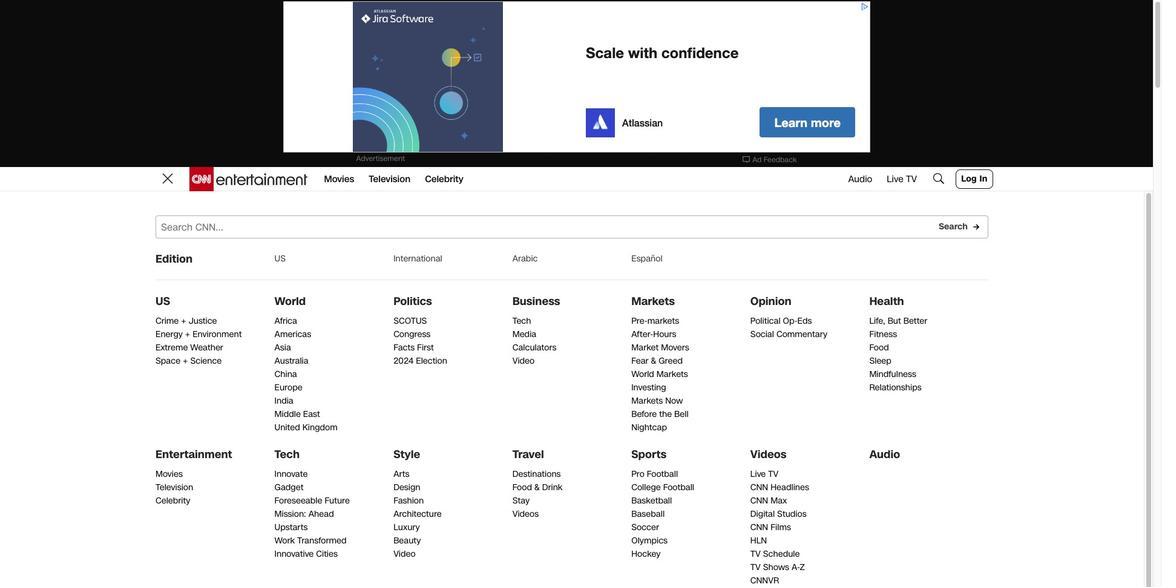Task type: describe. For each thing, give the bounding box(es) containing it.
0 horizontal spatial celebrity link
[[156, 495, 190, 507]]

opinion link
[[751, 294, 792, 310]]

markets link
[[632, 294, 675, 310]]

foreseeable future link
[[275, 495, 350, 507]]

a-
[[792, 562, 800, 574]]

style
[[394, 447, 420, 463]]

sports link
[[632, 447, 667, 463]]

olympics
[[632, 535, 668, 547]]

fitness link
[[870, 329, 898, 340]]

1 horizontal spatial video link
[[513, 356, 535, 367]]

fear
[[632, 356, 649, 367]]

1 cnn from the top
[[751, 482, 769, 494]]

movies inside entertainment movies television celebrity
[[156, 469, 183, 480]]

digital
[[751, 509, 775, 520]]

tech innovate gadget foreseeable future mission: ahead upstarts work transformed innovative cities
[[275, 447, 350, 560]]

Search search field
[[156, 216, 989, 239]]

1 vertical spatial videos link
[[513, 509, 539, 520]]

1 horizontal spatial celebrity
[[425, 173, 464, 185]]

before the bell link
[[632, 409, 689, 420]]

gadget link
[[275, 482, 304, 494]]

cnnvr
[[751, 575, 780, 587]]

india
[[275, 396, 294, 407]]

europe
[[275, 382, 303, 394]]

0 horizontal spatial video link
[[394, 549, 416, 560]]

facts first link
[[394, 342, 434, 354]]

australia link
[[275, 356, 309, 367]]

upstarts link
[[275, 522, 308, 534]]

first
[[417, 342, 434, 354]]

julia
[[160, 208, 219, 243]]

0 horizontal spatial television link
[[156, 482, 193, 494]]

arabic
[[513, 253, 538, 265]]

politics link
[[394, 294, 432, 310]]

energy + environment link
[[156, 329, 242, 340]]

sports
[[632, 447, 667, 463]]

0 vertical spatial us link
[[275, 253, 286, 265]]

united kingdom link
[[275, 422, 338, 434]]

her
[[596, 208, 637, 243]]

1 vertical spatial movies link
[[156, 469, 183, 480]]

style arts design fashion architecture luxury beauty video
[[394, 447, 442, 560]]

edition
[[156, 251, 193, 267]]

world markets link
[[632, 369, 689, 380]]

0 vertical spatial advertisement region
[[283, 1, 871, 153]]

0 vertical spatial football
[[647, 469, 678, 480]]

politics scotus congress facts first 2024 election
[[394, 294, 448, 367]]

food & drink link
[[513, 482, 563, 494]]

science
[[190, 356, 222, 367]]

future
[[325, 495, 350, 507]]

now
[[666, 396, 683, 407]]

business
[[513, 294, 561, 310]]

lisa respers france image
[[160, 283, 184, 308]]

photo
[[483, 208, 556, 243]]

eds
[[798, 316, 813, 327]]

innovate link
[[275, 469, 308, 480]]

español
[[632, 253, 663, 265]]

arabic link
[[513, 253, 538, 265]]

markets pre-markets after-hours market movers fear & greed world markets investing markets now before the bell nightcap
[[632, 294, 690, 434]]

Search text field
[[156, 216, 989, 239]]

olympics link
[[632, 535, 668, 547]]

2 vertical spatial +
[[183, 356, 188, 367]]

their
[[304, 237, 361, 272]]

mindfulness link
[[870, 369, 917, 380]]

television inside entertainment movies television celebrity
[[156, 482, 193, 494]]

0 horizontal spatial of
[[271, 237, 295, 272]]

1 vertical spatial audio
[[870, 447, 901, 463]]

africa
[[275, 316, 297, 327]]

college
[[632, 482, 661, 494]]

0 vertical spatial celebrity link
[[425, 167, 464, 191]]

cities
[[316, 549, 338, 560]]

ad feedback
[[753, 155, 797, 165]]

julia roberts attends the 28th annual critics choice awards at fairmont century plaza on january 15, 2023 in los angeles, california. image
[[160, 359, 782, 588]]

1 vertical spatial tech link
[[275, 447, 300, 463]]

entertainment link
[[156, 447, 232, 463]]

log
[[962, 173, 977, 185]]

log in link
[[956, 170, 994, 189]]

china
[[275, 369, 297, 380]]

calculators
[[513, 342, 557, 354]]

videos inside travel destinations food & drink stay videos
[[513, 509, 539, 520]]

architecture link
[[394, 509, 442, 520]]

video inside 'style arts design fashion architecture luxury beauty video'
[[394, 549, 416, 560]]

calculators link
[[513, 342, 557, 354]]

health life, but better fitness food sleep mindfulness relationships
[[870, 294, 928, 394]]

stay
[[513, 495, 530, 507]]

cnn films link
[[751, 522, 792, 534]]

op-
[[783, 316, 798, 327]]

basketball link
[[632, 495, 672, 507]]

0 vertical spatial live
[[888, 173, 904, 185]]

sleep link
[[870, 356, 892, 367]]

pre-markets link
[[632, 316, 680, 327]]

videos live tv cnn headlines cnn max digital studios cnn films hln tv schedule tv shows a-z cnnvr
[[751, 447, 810, 587]]

0 vertical spatial movies
[[324, 173, 354, 185]]

political op-eds link
[[751, 316, 813, 327]]

relationships
[[870, 382, 922, 394]]

china link
[[275, 369, 297, 380]]

international link
[[394, 253, 443, 265]]

weather
[[190, 342, 223, 354]]

extreme weather link
[[156, 342, 223, 354]]

united
[[275, 422, 300, 434]]

1 horizontal spatial television link
[[369, 167, 411, 191]]

beauty link
[[394, 535, 421, 547]]

birthday
[[432, 237, 536, 272]]

the
[[660, 409, 672, 420]]

tech inside tech innovate gadget foreseeable future mission: ahead upstarts work transformed innovative cities
[[275, 447, 300, 463]]

upstarts
[[275, 522, 308, 534]]

tv down the hln
[[751, 549, 761, 560]]

architecture
[[394, 509, 442, 520]]

baseball
[[632, 509, 665, 520]]

1 horizontal spatial tech link
[[513, 316, 531, 327]]

twins
[[645, 208, 714, 243]]

0 vertical spatial markets
[[632, 294, 675, 310]]

0 vertical spatial movies link
[[324, 167, 354, 191]]

work
[[275, 535, 295, 547]]

search
[[940, 221, 968, 233]]

luxury
[[394, 522, 420, 534]]

tv shows a-z link
[[751, 562, 805, 574]]

live inside videos live tv cnn headlines cnn max digital studios cnn films hln tv schedule tv shows a-z cnnvr
[[751, 469, 766, 480]]

after-
[[632, 329, 654, 340]]

style link
[[394, 447, 420, 463]]

investing link
[[632, 382, 667, 394]]

shares
[[334, 208, 417, 243]]

bell
[[675, 409, 689, 420]]

arts
[[394, 469, 410, 480]]

asia link
[[275, 342, 291, 354]]



Task type: vqa. For each thing, say whether or not it's contained in the screenshot.


Task type: locate. For each thing, give the bounding box(es) containing it.
1 vertical spatial tech
[[275, 447, 300, 463]]

transformed
[[297, 535, 347, 547]]

drink
[[543, 482, 563, 494]]

middle
[[275, 409, 301, 420]]

0 horizontal spatial movies
[[156, 469, 183, 480]]

television down entertainment link
[[156, 482, 193, 494]]

0 vertical spatial television link
[[369, 167, 411, 191]]

1 horizontal spatial tech
[[513, 316, 531, 327]]

video link
[[513, 356, 535, 367], [394, 549, 416, 560]]

video down calculators link
[[513, 356, 535, 367]]

share with x image
[[182, 321, 197, 336]]

0 vertical spatial &
[[651, 356, 657, 367]]

0 horizontal spatial video
[[394, 549, 416, 560]]

us up crime
[[156, 294, 170, 310]]

opinion
[[751, 294, 792, 310]]

life, but better link
[[870, 316, 928, 327]]

videos down stay link
[[513, 509, 539, 520]]

arts link
[[394, 469, 410, 480]]

mission: ahead link
[[275, 509, 334, 520]]

middle east link
[[275, 409, 320, 420]]

0 horizontal spatial movies link
[[156, 469, 183, 480]]

1 horizontal spatial us
[[275, 253, 286, 265]]

opinion political op-eds social commentary
[[751, 294, 828, 340]]

football down pro football link on the right bottom of the page
[[664, 482, 695, 494]]

tech link
[[513, 316, 531, 327], [275, 447, 300, 463]]

fitness
[[870, 329, 898, 340]]

health
[[870, 294, 905, 310]]

television link down entertainment link
[[156, 482, 193, 494]]

1 vertical spatial advertisement region
[[812, 359, 994, 510]]

max
[[771, 495, 788, 507]]

1 vertical spatial live
[[751, 469, 766, 480]]

world inside world africa americas asia australia china europe india middle east united kingdom
[[275, 294, 306, 310]]

0 vertical spatial video
[[513, 356, 535, 367]]

asia
[[275, 342, 291, 354]]

in
[[980, 173, 988, 185]]

0 horizontal spatial celebrity
[[156, 495, 190, 507]]

0 horizontal spatial us
[[156, 294, 170, 310]]

work transformed link
[[275, 535, 347, 547]]

19th
[[369, 237, 424, 272]]

videos link
[[751, 447, 787, 463], [513, 509, 539, 520]]

us for us
[[275, 253, 286, 265]]

0 vertical spatial audio
[[849, 173, 873, 185]]

india link
[[275, 396, 294, 407]]

1 horizontal spatial movies
[[324, 173, 354, 185]]

0 vertical spatial videos
[[751, 447, 787, 463]]

share with email image
[[204, 321, 218, 336]]

television link up shares
[[369, 167, 411, 191]]

celebrity up rare
[[425, 173, 464, 185]]

0 vertical spatial audio link
[[849, 173, 873, 185]]

0 vertical spatial +
[[181, 316, 186, 327]]

0 horizontal spatial videos link
[[513, 509, 539, 520]]

0 horizontal spatial tech link
[[275, 447, 300, 463]]

& inside markets pre-markets after-hours market movers fear & greed world markets investing markets now before the bell nightcap
[[651, 356, 657, 367]]

football up college football link
[[647, 469, 678, 480]]

us down roberts on the left of page
[[275, 253, 286, 265]]

audio link
[[849, 173, 873, 185], [870, 447, 901, 463]]

celebrity inside entertainment movies television celebrity
[[156, 495, 190, 507]]

food inside health life, but better fitness food sleep mindfulness relationships
[[870, 342, 890, 354]]

election
[[416, 356, 448, 367]]

world inside markets pre-markets after-hours market movers fear & greed world markets investing markets now before the bell nightcap
[[632, 369, 655, 380]]

of left her
[[564, 208, 588, 243]]

of
[[564, 208, 588, 243], [271, 237, 295, 272]]

justice
[[189, 316, 217, 327]]

us link down roberts on the left of page
[[275, 253, 286, 265]]

ui arrow right thick image
[[973, 223, 981, 230]]

hockey
[[632, 549, 661, 560]]

cnn up hln link
[[751, 522, 769, 534]]

video link down beauty
[[394, 549, 416, 560]]

television link
[[369, 167, 411, 191], [156, 482, 193, 494]]

cnn up digital
[[751, 495, 769, 507]]

before
[[632, 409, 657, 420]]

kingdom
[[303, 422, 338, 434]]

+ down extreme weather link
[[183, 356, 188, 367]]

cnn max link
[[751, 495, 788, 507]]

z
[[800, 562, 805, 574]]

movies down entertainment link
[[156, 469, 183, 480]]

1 horizontal spatial food
[[870, 342, 890, 354]]

share with facebook image
[[160, 321, 175, 336]]

investing
[[632, 382, 667, 394]]

tv up the cnn headlines link
[[769, 469, 779, 480]]

0 horizontal spatial food
[[513, 482, 532, 494]]

markets down greed
[[657, 369, 689, 380]]

destinations
[[513, 469, 561, 480]]

1 vertical spatial markets
[[657, 369, 689, 380]]

2 vertical spatial markets
[[632, 396, 663, 407]]

crime + justice link
[[156, 316, 217, 327]]

scotus link
[[394, 316, 427, 327]]

1 vertical spatial cnn
[[751, 495, 769, 507]]

+ down crime + justice link
[[185, 329, 190, 340]]

1 horizontal spatial television
[[369, 173, 411, 185]]

beauty
[[394, 535, 421, 547]]

us link
[[275, 253, 286, 265], [156, 294, 170, 310]]

television up shares
[[369, 173, 411, 185]]

cnn
[[751, 482, 769, 494], [751, 495, 769, 507], [751, 522, 769, 534]]

0 horizontal spatial us link
[[156, 294, 170, 310]]

video inside business tech media calculators video
[[513, 356, 535, 367]]

ahead
[[309, 509, 334, 520]]

thu
[[355, 298, 370, 310]]

1 vertical spatial football
[[664, 482, 695, 494]]

videos link down stay link
[[513, 509, 539, 520]]

congress link
[[394, 329, 431, 340]]

tech up innovate link
[[275, 447, 300, 463]]

1 horizontal spatial videos link
[[751, 447, 787, 463]]

1 vertical spatial audio link
[[870, 447, 901, 463]]

0 horizontal spatial live tv link
[[751, 469, 779, 480]]

2024 election link
[[394, 356, 448, 367]]

innovative
[[275, 549, 314, 560]]

0 vertical spatial celebrity
[[425, 173, 464, 185]]

movies up shares
[[324, 173, 354, 185]]

1 vertical spatial celebrity link
[[156, 495, 190, 507]]

political
[[751, 316, 781, 327]]

congress
[[394, 329, 431, 340]]

0 vertical spatial world
[[275, 294, 306, 310]]

audio
[[849, 173, 873, 185], [870, 447, 901, 463]]

& right fear
[[651, 356, 657, 367]]

celebrity link up rare
[[425, 167, 464, 191]]

live tv link
[[888, 173, 918, 185], [751, 469, 779, 480]]

live tv link left search icon
[[888, 173, 918, 185]]

soccer link
[[632, 522, 660, 534]]

1 vertical spatial television link
[[156, 482, 193, 494]]

updated         6:27 am est, thu november 30, 2023
[[265, 298, 450, 310]]

0 vertical spatial live tv link
[[888, 173, 918, 185]]

mindfulness
[[870, 369, 917, 380]]

0 vertical spatial tech
[[513, 316, 531, 327]]

0 vertical spatial food
[[870, 342, 890, 354]]

1 vertical spatial videos
[[513, 509, 539, 520]]

cnn up cnn max link
[[751, 482, 769, 494]]

1 horizontal spatial live
[[888, 173, 904, 185]]

studios
[[778, 509, 807, 520]]

1 vertical spatial television
[[156, 482, 193, 494]]

live tv link up the cnn headlines link
[[751, 469, 779, 480]]

ad
[[753, 155, 762, 165]]

julia roberts shares rare photo of her twins in honor of their 19th birthday
[[160, 208, 714, 272]]

1 horizontal spatial &
[[651, 356, 657, 367]]

food up stay link
[[513, 482, 532, 494]]

2 cnn from the top
[[751, 495, 769, 507]]

0 vertical spatial video link
[[513, 356, 535, 367]]

live up the cnn headlines link
[[751, 469, 766, 480]]

0 vertical spatial tech link
[[513, 316, 531, 327]]

0 vertical spatial us
[[275, 253, 286, 265]]

social commentary link
[[751, 329, 828, 340]]

feedback
[[764, 155, 797, 165]]

movies link down entertainment link
[[156, 469, 183, 480]]

& down destinations
[[535, 482, 540, 494]]

1 horizontal spatial live tv link
[[888, 173, 918, 185]]

of up world link
[[271, 237, 295, 272]]

world link
[[275, 294, 306, 310]]

nightcap link
[[632, 422, 667, 434]]

1 vertical spatial movies
[[156, 469, 183, 480]]

1 horizontal spatial world
[[632, 369, 655, 380]]

1 horizontal spatial video
[[513, 356, 535, 367]]

1 vertical spatial us link
[[156, 294, 170, 310]]

log in
[[962, 173, 988, 185]]

design
[[394, 482, 421, 494]]

1 vertical spatial +
[[185, 329, 190, 340]]

videos link up the cnn headlines link
[[751, 447, 787, 463]]

mission:
[[275, 509, 306, 520]]

tv
[[907, 173, 918, 185], [769, 469, 779, 480], [751, 549, 761, 560], [751, 562, 761, 574]]

tech link up media link
[[513, 316, 531, 327]]

environment
[[193, 329, 242, 340]]

us inside us crime + justice energy + environment extreme weather space + science
[[156, 294, 170, 310]]

world up africa link
[[275, 294, 306, 310]]

1 vertical spatial world
[[632, 369, 655, 380]]

celebrity link down entertainment link
[[156, 495, 190, 507]]

copy link to clipboard image
[[226, 321, 240, 336]]

us link up crime
[[156, 294, 170, 310]]

2 vertical spatial cnn
[[751, 522, 769, 534]]

food up sleep "link"
[[870, 342, 890, 354]]

1 horizontal spatial celebrity link
[[425, 167, 464, 191]]

advertisement region
[[283, 1, 871, 153], [812, 359, 994, 510]]

+
[[181, 316, 186, 327], [185, 329, 190, 340], [183, 356, 188, 367]]

greed
[[659, 356, 683, 367]]

honor
[[191, 237, 263, 272]]

innovate
[[275, 469, 308, 480]]

0 horizontal spatial world
[[275, 294, 306, 310]]

1 vertical spatial food
[[513, 482, 532, 494]]

markets up pre-markets "link" on the bottom right
[[632, 294, 675, 310]]

1 horizontal spatial videos
[[751, 447, 787, 463]]

markets down investing at the right
[[632, 396, 663, 407]]

1 vertical spatial video link
[[394, 549, 416, 560]]

1 horizontal spatial us link
[[275, 253, 286, 265]]

tv left search icon
[[907, 173, 918, 185]]

pre-
[[632, 316, 648, 327]]

videos inside videos live tv cnn headlines cnn max digital studios cnn films hln tv schedule tv shows a-z cnnvr
[[751, 447, 787, 463]]

tech inside business tech media calculators video
[[513, 316, 531, 327]]

0 vertical spatial television
[[369, 173, 411, 185]]

video link down calculators link
[[513, 356, 535, 367]]

tv up cnnvr "link"
[[751, 562, 761, 574]]

food inside travel destinations food & drink stay videos
[[513, 482, 532, 494]]

health link
[[870, 294, 905, 310]]

1 vertical spatial celebrity
[[156, 495, 190, 507]]

1 horizontal spatial of
[[564, 208, 588, 243]]

0 vertical spatial cnn
[[751, 482, 769, 494]]

videos up the cnn headlines link
[[751, 447, 787, 463]]

0 horizontal spatial &
[[535, 482, 540, 494]]

media link
[[513, 329, 537, 340]]

tech link up innovate link
[[275, 447, 300, 463]]

0 horizontal spatial television
[[156, 482, 193, 494]]

live left search icon
[[888, 173, 904, 185]]

tech up media link
[[513, 316, 531, 327]]

live tv
[[888, 173, 918, 185]]

markets
[[648, 316, 680, 327]]

1 horizontal spatial movies link
[[324, 167, 354, 191]]

0 horizontal spatial live
[[751, 469, 766, 480]]

+ right crime
[[181, 316, 186, 327]]

world down fear
[[632, 369, 655, 380]]

1 vertical spatial us
[[156, 294, 170, 310]]

1 vertical spatial live tv link
[[751, 469, 779, 480]]

movies link up shares
[[324, 167, 354, 191]]

& inside travel destinations food & drink stay videos
[[535, 482, 540, 494]]

celebrity down entertainment link
[[156, 495, 190, 507]]

1 vertical spatial video
[[394, 549, 416, 560]]

video down beauty
[[394, 549, 416, 560]]

0 vertical spatial videos link
[[751, 447, 787, 463]]

food link
[[870, 342, 890, 354]]

search icon image
[[932, 171, 947, 186]]

close menu icon image
[[160, 171, 175, 186]]

0 horizontal spatial videos
[[513, 509, 539, 520]]

&
[[651, 356, 657, 367], [535, 482, 540, 494]]

live
[[888, 173, 904, 185], [751, 469, 766, 480]]

1 vertical spatial &
[[535, 482, 540, 494]]

gadget
[[275, 482, 304, 494]]

politics
[[394, 294, 432, 310]]

scotus
[[394, 316, 427, 327]]

us for us crime + justice energy + environment extreme weather space + science
[[156, 294, 170, 310]]

0 horizontal spatial tech
[[275, 447, 300, 463]]

3 cnn from the top
[[751, 522, 769, 534]]



